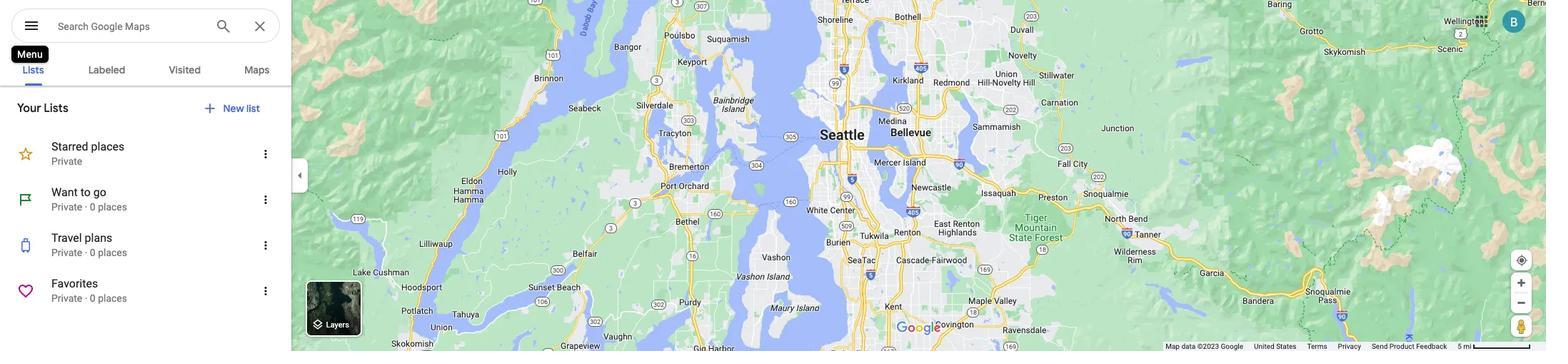 Task type: vqa. For each thing, say whether or not it's contained in the screenshot.
 Hours
no



Task type: describe. For each thing, give the bounding box(es) containing it.
starred
[[51, 140, 88, 154]]

0 vertical spatial maps
[[125, 21, 150, 32]]

· inside 'favorites private · 0 places'
[[85, 293, 87, 304]]

private inside 'favorites private · 0 places'
[[51, 293, 82, 304]]

tab list inside google maps element
[[0, 51, 291, 86]]

united states
[[1255, 343, 1297, 351]]

footer inside google maps element
[[1166, 342, 1458, 351]]

show your location image
[[1516, 254, 1529, 267]]

places inside travel plans private · 0 places
[[98, 247, 127, 259]]

starred places private
[[51, 140, 124, 167]]

send product feedback button
[[1372, 342, 1448, 351]]

plans
[[85, 231, 112, 245]]

visited
[[169, 64, 201, 76]]

privacy button
[[1339, 342, 1362, 351]]

none search field inside google maps element
[[11, 9, 280, 46]]

more options image for travel plans
[[259, 239, 272, 252]]

private inside starred places private
[[51, 156, 82, 167]]

1 vertical spatial lists
[[44, 101, 68, 116]]

labeled button
[[77, 51, 137, 86]]

©2023
[[1198, 343, 1220, 351]]

map
[[1166, 343, 1180, 351]]

zoom in image
[[1517, 278, 1527, 289]]

your
[[17, 101, 41, 116]]

list
[[246, 102, 260, 115]]

google maps element
[[0, 0, 1547, 351]]

new list
[[223, 102, 260, 115]]

5
[[1458, 343, 1462, 351]]

new
[[223, 102, 244, 115]]

private inside travel plans private · 0 places
[[51, 247, 82, 259]]

travel
[[51, 231, 82, 245]]

0 horizontal spatial google
[[91, 21, 123, 32]]

more options image for want to go
[[259, 194, 272, 206]]


[[23, 16, 40, 36]]

0 inside travel plans private · 0 places
[[90, 247, 96, 259]]

united states button
[[1255, 342, 1297, 351]]

united
[[1255, 343, 1275, 351]]

search google maps field containing search google maps
[[11, 9, 280, 44]]

places inside 'favorites private · 0 places'
[[98, 293, 127, 304]]

your places main content
[[0, 51, 291, 351]]

want
[[51, 186, 78, 199]]

terms button
[[1308, 342, 1328, 351]]

send
[[1372, 343, 1388, 351]]

visited button
[[158, 51, 212, 86]]

mi
[[1464, 343, 1472, 351]]

labeled
[[88, 64, 125, 76]]

favorites private · 0 places
[[51, 277, 127, 304]]

show street view coverage image
[[1512, 316, 1532, 337]]



Task type: locate. For each thing, give the bounding box(es) containing it.
places down the plans
[[98, 247, 127, 259]]

0 vertical spatial more options image
[[259, 194, 272, 206]]

0 vertical spatial 0
[[90, 201, 96, 213]]

1 0 from the top
[[90, 201, 96, 213]]

3 · from the top
[[85, 293, 87, 304]]

1 vertical spatial more options image
[[259, 285, 272, 298]]

1 vertical spatial maps
[[244, 64, 270, 76]]

3 0 from the top
[[90, 293, 96, 304]]

Search Google Maps field
[[11, 9, 280, 44], [58, 17, 204, 34]]

1 more options image from the top
[[259, 194, 272, 206]]

tab list
[[0, 51, 291, 86]]

lists
[[22, 64, 44, 76], [44, 101, 68, 116]]

private down favorites
[[51, 293, 82, 304]]

maps up list
[[244, 64, 270, 76]]

layers
[[326, 321, 349, 330]]

lists inside lists button
[[22, 64, 44, 76]]

0 vertical spatial more options image
[[259, 148, 272, 161]]

privacy
[[1339, 343, 1362, 351]]

private down the travel
[[51, 247, 82, 259]]

1 more options image from the top
[[259, 148, 272, 161]]

new list button
[[195, 91, 274, 126]]

footer
[[1166, 342, 1458, 351]]

travel plans private · 0 places
[[51, 231, 127, 259]]

to
[[80, 186, 91, 199]]

go
[[93, 186, 106, 199]]

4 private from the top
[[51, 293, 82, 304]]

0 down favorites
[[90, 293, 96, 304]]

places down favorites
[[98, 293, 127, 304]]

1 vertical spatial 0
[[90, 247, 96, 259]]

zoom out image
[[1517, 298, 1527, 309]]

maps
[[125, 21, 150, 32], [244, 64, 270, 76]]

0 down the plans
[[90, 247, 96, 259]]

2 vertical spatial ·
[[85, 293, 87, 304]]

places inside want to go private · 0 places
[[98, 201, 127, 213]]

1 horizontal spatial google
[[1221, 343, 1244, 351]]

google
[[91, 21, 123, 32], [1221, 343, 1244, 351]]

0 vertical spatial google
[[91, 21, 123, 32]]

google right ©2023
[[1221, 343, 1244, 351]]

more options image for favorites
[[259, 285, 272, 298]]

send product feedback
[[1372, 343, 1448, 351]]

more options image for starred places
[[259, 148, 272, 161]]

maps up labeled 'button'
[[125, 21, 150, 32]]

2 0 from the top
[[90, 247, 96, 259]]

0 inside want to go private · 0 places
[[90, 201, 96, 213]]

places right starred
[[91, 140, 124, 154]]

1 horizontal spatial maps
[[244, 64, 270, 76]]

places
[[91, 140, 124, 154], [98, 201, 127, 213], [98, 247, 127, 259], [98, 293, 127, 304]]

more options image
[[259, 148, 272, 161], [259, 239, 272, 252]]

1 vertical spatial google
[[1221, 343, 1244, 351]]

· inside travel plans private · 0 places
[[85, 247, 87, 259]]

2 more options image from the top
[[259, 285, 272, 298]]

0 inside 'favorites private · 0 places'
[[90, 293, 96, 304]]

data
[[1182, 343, 1196, 351]]

0
[[90, 201, 96, 213], [90, 247, 96, 259], [90, 293, 96, 304]]

1 · from the top
[[85, 201, 87, 213]]

product
[[1390, 343, 1415, 351]]

·
[[85, 201, 87, 213], [85, 247, 87, 259], [85, 293, 87, 304]]

private down want
[[51, 201, 82, 213]]

private
[[51, 156, 82, 167], [51, 201, 82, 213], [51, 247, 82, 259], [51, 293, 82, 304]]

footer containing map data ©2023 google
[[1166, 342, 1458, 351]]

0 down "to"
[[90, 201, 96, 213]]

lists right 'your'
[[44, 101, 68, 116]]

maps inside button
[[244, 64, 270, 76]]

places down go
[[98, 201, 127, 213]]

· inside want to go private · 0 places
[[85, 201, 87, 213]]

search
[[58, 21, 89, 32]]

private inside want to go private · 0 places
[[51, 201, 82, 213]]

lists up 'your'
[[22, 64, 44, 76]]

1 vertical spatial ·
[[85, 247, 87, 259]]

google right the search
[[91, 21, 123, 32]]

5 mi button
[[1458, 343, 1532, 351]]

1 private from the top
[[51, 156, 82, 167]]

your lists
[[17, 101, 68, 116]]

0 vertical spatial ·
[[85, 201, 87, 213]]

3 private from the top
[[51, 247, 82, 259]]

private down starred
[[51, 156, 82, 167]]

2 private from the top
[[51, 201, 82, 213]]

 button
[[11, 9, 51, 46]]

tab list containing lists
[[0, 51, 291, 86]]

· down "to"
[[85, 201, 87, 213]]

None search field
[[11, 9, 280, 46]]

maps button
[[233, 51, 281, 86]]

more options image
[[259, 194, 272, 206], [259, 285, 272, 298]]

1 vertical spatial more options image
[[259, 239, 272, 252]]

5 mi
[[1458, 343, 1472, 351]]

map data ©2023 google
[[1166, 343, 1244, 351]]

2 more options image from the top
[[259, 239, 272, 252]]

2 · from the top
[[85, 247, 87, 259]]

favorites
[[51, 277, 98, 291]]

0 horizontal spatial maps
[[125, 21, 150, 32]]

· down favorites
[[85, 293, 87, 304]]

none search field containing 
[[11, 9, 280, 46]]

collapse side panel image
[[292, 168, 308, 184]]

places inside starred places private
[[91, 140, 124, 154]]

· down the plans
[[85, 247, 87, 259]]

2 vertical spatial 0
[[90, 293, 96, 304]]

want to go private · 0 places
[[51, 186, 127, 213]]

search google maps
[[58, 21, 150, 32]]

terms
[[1308, 343, 1328, 351]]

feedback
[[1417, 343, 1448, 351]]

states
[[1277, 343, 1297, 351]]

0 vertical spatial lists
[[22, 64, 44, 76]]

lists button
[[10, 51, 56, 86]]



